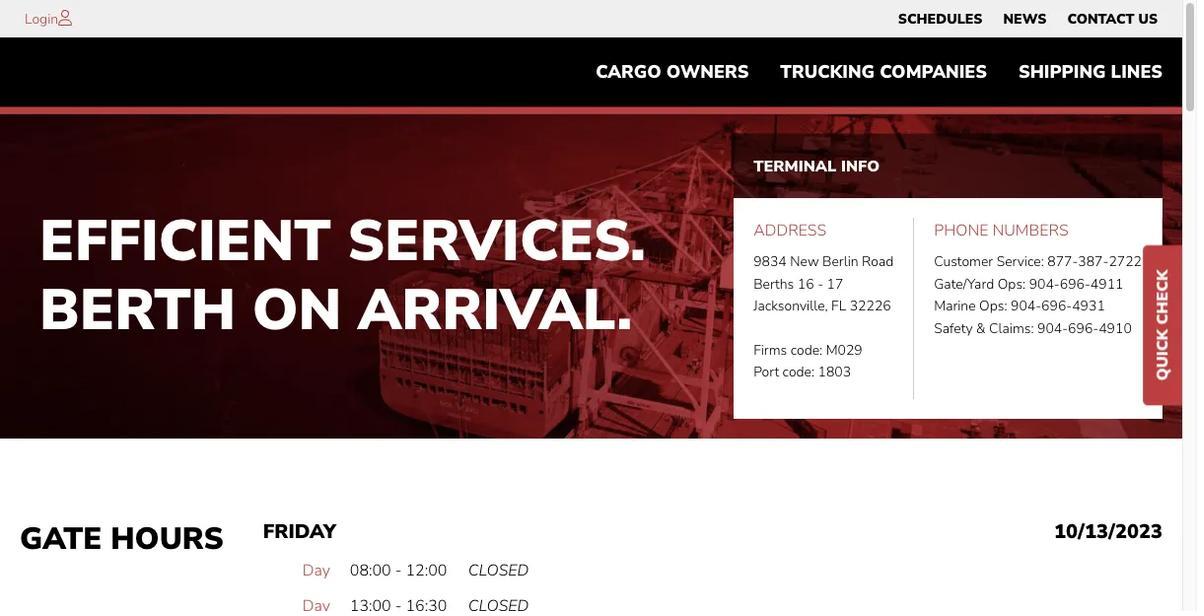 Task type: vqa. For each thing, say whether or not it's contained in the screenshot.
the topmost "Safety"
no



Task type: locate. For each thing, give the bounding box(es) containing it.
1 vertical spatial menu bar
[[580, 52, 1179, 92]]

- right 08:00
[[395, 560, 402, 581]]

904-
[[1030, 275, 1060, 293], [1011, 297, 1042, 316], [1038, 319, 1068, 338]]

code: up 1803 on the bottom of the page
[[791, 341, 823, 360]]

17
[[827, 275, 844, 293]]

- inside 9834 new berlin road berths 16 - 17 jacksonville, fl 32226
[[818, 275, 824, 293]]

1 vertical spatial ops:
[[980, 297, 1008, 316]]

- left the 17
[[818, 275, 824, 293]]

menu bar down schedules
[[580, 52, 1179, 92]]

port
[[754, 363, 779, 382]]

terminal info
[[754, 155, 880, 176]]

hours
[[111, 518, 224, 560]]

services.
[[347, 203, 646, 281]]

user image
[[58, 10, 72, 26]]

1803
[[818, 363, 851, 382]]

schedules link
[[898, 5, 983, 33]]

gate
[[20, 518, 102, 560]]

ops: up &
[[980, 297, 1008, 316]]

info
[[841, 155, 880, 176]]

0 vertical spatial ops:
[[998, 275, 1026, 293]]

berlin
[[823, 253, 859, 271]]

32226
[[850, 297, 891, 316]]

0 vertical spatial 904-
[[1030, 275, 1060, 293]]

gate/yard
[[934, 275, 995, 293]]

904- right claims:
[[1038, 319, 1068, 338]]

2 vertical spatial 904-
[[1038, 319, 1068, 338]]

696-
[[1060, 275, 1091, 293], [1042, 297, 1072, 316], [1068, 319, 1099, 338]]

1 horizontal spatial -
[[818, 275, 824, 293]]

firms code:  m029 port code:  1803
[[754, 341, 863, 382]]

shipping lines
[[1019, 60, 1163, 84]]

schedules
[[898, 9, 983, 28]]

ops:
[[998, 275, 1026, 293], [980, 297, 1008, 316]]

cargo owners link
[[580, 52, 765, 92]]

code:
[[791, 341, 823, 360], [783, 363, 815, 382]]

us
[[1139, 9, 1158, 28]]

address
[[754, 220, 827, 241]]

phone numbers
[[934, 220, 1069, 241]]

login
[[25, 9, 58, 28]]

ops: down service:
[[998, 275, 1026, 293]]

387-
[[1078, 253, 1109, 271]]

on
[[252, 271, 342, 349]]

jacksonville,
[[754, 297, 828, 316]]

shipping lines link
[[1003, 52, 1179, 92]]

0 vertical spatial menu bar
[[888, 5, 1168, 33]]

day
[[302, 560, 330, 581]]

shipping
[[1019, 60, 1106, 84]]

gate hours
[[20, 518, 224, 560]]

0 vertical spatial 696-
[[1060, 275, 1091, 293]]

904- down 877-
[[1030, 275, 1060, 293]]

customer
[[934, 253, 993, 271]]

efficient
[[39, 203, 331, 281]]

menu bar
[[888, 5, 1168, 33], [580, 52, 1179, 92]]

code: right the port
[[783, 363, 815, 382]]

menu bar containing cargo owners
[[580, 52, 1179, 92]]

berths
[[754, 275, 794, 293]]

1 vertical spatial 904-
[[1011, 297, 1042, 316]]

trucking
[[781, 60, 875, 84]]

904- up claims:
[[1011, 297, 1042, 316]]

0 vertical spatial -
[[818, 275, 824, 293]]

-
[[818, 275, 824, 293], [395, 560, 402, 581]]

menu bar up shipping
[[888, 5, 1168, 33]]

m029
[[826, 341, 863, 360]]

closed
[[468, 560, 529, 581]]

menu bar containing schedules
[[888, 5, 1168, 33]]

0 horizontal spatial -
[[395, 560, 402, 581]]

check
[[1152, 270, 1173, 325]]



Task type: describe. For each thing, give the bounding box(es) containing it.
contact us link
[[1068, 5, 1158, 33]]

owners
[[667, 60, 749, 84]]

2 vertical spatial 696-
[[1068, 319, 1099, 338]]

firms
[[754, 341, 787, 360]]

1 vertical spatial 696-
[[1042, 297, 1072, 316]]

numbers
[[993, 220, 1069, 241]]

companies
[[880, 60, 987, 84]]

9834
[[754, 253, 787, 271]]

marine
[[934, 297, 976, 316]]

news link
[[1004, 5, 1047, 33]]

contact us
[[1068, 9, 1158, 28]]

safety
[[934, 319, 973, 338]]

efficient services. berth on arrival.
[[39, 203, 646, 349]]

10/13/2023
[[1055, 518, 1163, 545]]

quick
[[1152, 330, 1173, 381]]

road
[[862, 253, 894, 271]]

4931
[[1072, 297, 1106, 316]]

&
[[977, 319, 986, 338]]

service:
[[997, 253, 1044, 271]]

claims:
[[990, 319, 1034, 338]]

1 vertical spatial -
[[395, 560, 402, 581]]

08:00 - 12:00
[[350, 560, 447, 581]]

news
[[1004, 9, 1047, 28]]

12:00
[[406, 560, 447, 581]]

4910
[[1099, 319, 1132, 338]]

lines
[[1111, 60, 1163, 84]]

trucking companies link
[[765, 52, 1003, 92]]

contact
[[1068, 9, 1135, 28]]

quick check link
[[1143, 245, 1183, 406]]

trucking companies
[[781, 60, 987, 84]]

1 vertical spatial code:
[[783, 363, 815, 382]]

quick check
[[1152, 270, 1173, 381]]

16
[[798, 275, 814, 293]]

08:00
[[350, 560, 391, 581]]

cargo
[[596, 60, 662, 84]]

2722
[[1109, 253, 1142, 271]]

cargo owners
[[596, 60, 749, 84]]

new
[[790, 253, 819, 271]]

877-
[[1048, 253, 1079, 271]]

terminal
[[754, 155, 837, 176]]

friday
[[263, 518, 336, 545]]

4911
[[1091, 275, 1124, 293]]

berth
[[39, 271, 236, 349]]

customer service: 877-387-2722 gate/yard ops: 904-696-4911 marine ops: 904-696-4931 safety & claims: 904-696-4910
[[934, 253, 1142, 338]]

login link
[[25, 9, 58, 28]]

phone
[[934, 220, 989, 241]]

arrival.
[[358, 271, 633, 349]]

fl
[[832, 297, 847, 316]]

0 vertical spatial code:
[[791, 341, 823, 360]]

9834 new berlin road berths 16 - 17 jacksonville, fl 32226
[[754, 253, 894, 316]]



